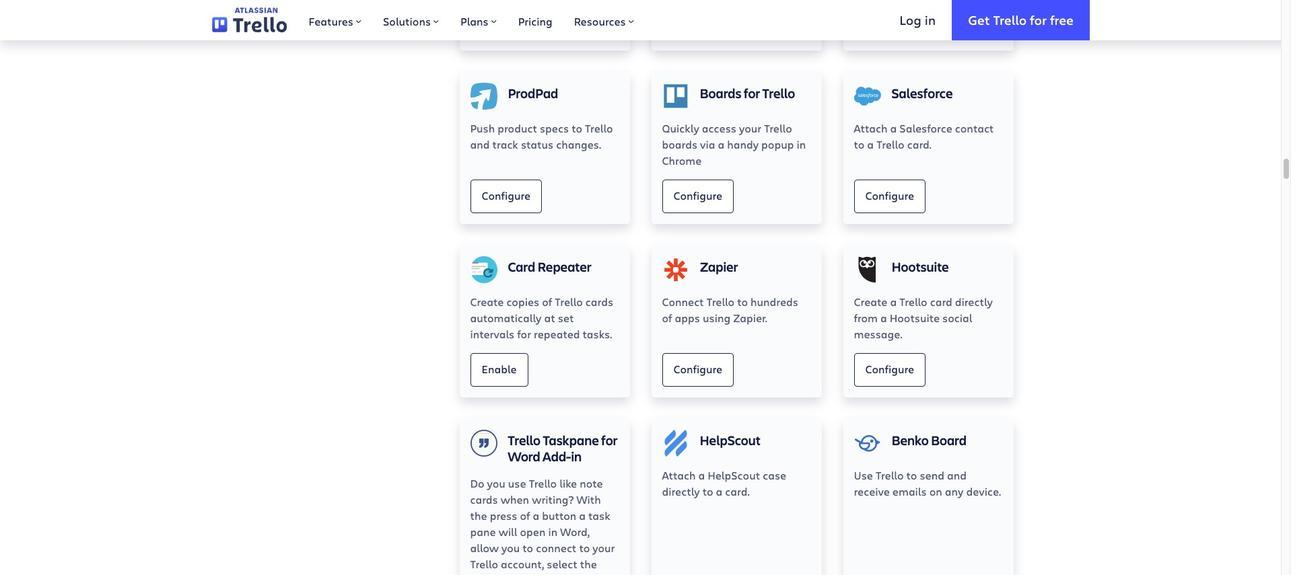 Task type: describe. For each thing, give the bounding box(es) containing it.
open
[[520, 526, 546, 540]]

task
[[589, 509, 611, 524]]

from
[[854, 311, 878, 326]]

to inside push product specs to trello and track status changes.
[[572, 121, 583, 136]]

in inside quickly access your trello boards via a handy popup in chrome
[[797, 138, 806, 152]]

card
[[508, 258, 536, 276]]

connect trello to hundreds of apps using zapier.
[[662, 295, 799, 326]]

button
[[542, 509, 577, 524]]

and inside do you use trello like note cards when writing? with the press of a button a task pane will open in word, allow you to connect to your trello account, select the board, the list and the
[[544, 574, 563, 576]]

configure for salesforce
[[866, 189, 915, 203]]

will
[[499, 526, 518, 540]]

attach a helpscout case directly to a card.
[[662, 469, 787, 499]]

send
[[920, 469, 945, 483]]

device.
[[967, 485, 1002, 499]]

directly for hootsuite
[[956, 295, 994, 309]]

configure for boards for trello
[[674, 189, 723, 203]]

quickly access your trello boards via a handy popup in chrome
[[662, 121, 806, 168]]

handy
[[728, 138, 759, 152]]

product
[[498, 121, 537, 136]]

connect
[[536, 542, 577, 556]]

intervals
[[471, 328, 515, 342]]

automatically
[[471, 311, 542, 326]]

use
[[854, 469, 874, 483]]

message.
[[854, 328, 903, 342]]

enable
[[482, 363, 517, 377]]

tasks.
[[583, 328, 613, 342]]

access
[[702, 121, 737, 136]]

for inside "create copies of trello cards automatically at set intervals for repeated tasks."
[[518, 328, 532, 342]]

of inside connect trello to hundreds of apps using zapier.
[[662, 311, 673, 326]]

card
[[931, 295, 953, 309]]

press
[[490, 509, 518, 524]]

push product specs to trello and track status changes.
[[471, 121, 613, 152]]

log in link
[[884, 0, 953, 40]]

allow
[[471, 542, 499, 556]]

use trello to send and receive emails on any device.
[[854, 469, 1002, 499]]

configure for hootsuite
[[866, 363, 915, 377]]

pricing
[[518, 14, 553, 28]]

features button
[[298, 0, 372, 40]]

solutions
[[383, 14, 431, 28]]

get trello for free
[[969, 11, 1074, 28]]

pricing link
[[508, 0, 564, 40]]

on
[[930, 485, 943, 499]]

trello inside "create copies of trello cards automatically at set intervals for repeated tasks."
[[555, 295, 583, 309]]

changes.
[[557, 138, 602, 152]]

2 vertical spatial the
[[505, 574, 522, 576]]

emails
[[893, 485, 927, 499]]

push
[[471, 121, 495, 136]]

your inside quickly access your trello boards via a handy popup in chrome
[[740, 121, 762, 136]]

via
[[701, 138, 716, 152]]

benko board
[[892, 432, 967, 450]]

get trello for free link
[[953, 0, 1091, 40]]

create copies of trello cards automatically at set intervals for repeated tasks.
[[471, 295, 614, 342]]

enable link
[[471, 354, 528, 387]]

attach for salesforce
[[854, 121, 888, 136]]

free
[[1051, 11, 1074, 28]]

get
[[969, 11, 991, 28]]

repeater
[[538, 258, 592, 276]]

features
[[309, 14, 354, 28]]

copies
[[507, 295, 540, 309]]

of inside do you use trello like note cards when writing? with the press of a button a task pane will open in word, allow you to connect to your trello account, select the board, the list and the
[[520, 509, 530, 524]]

specs
[[540, 121, 569, 136]]

do you use trello like note cards when writing? with the press of a button a task pane will open in word, allow you to connect to your trello account, select the board, the list and the
[[471, 477, 615, 576]]

hundreds
[[751, 295, 799, 309]]

word,
[[561, 526, 590, 540]]

configure link for hootsuite
[[854, 354, 926, 387]]

in inside do you use trello like note cards when writing? with the press of a button a task pane will open in word, allow you to connect to your trello account, select the board, the list and the
[[549, 526, 558, 540]]

trello inside quickly access your trello boards via a handy popup in chrome
[[765, 121, 793, 136]]

add-
[[543, 448, 571, 466]]

account,
[[501, 558, 544, 572]]

card. for salesforce
[[908, 138, 932, 152]]

for right boards
[[744, 84, 761, 103]]

word
[[508, 448, 541, 466]]

0 vertical spatial helpscout
[[700, 432, 761, 450]]

popup
[[762, 138, 794, 152]]

when
[[501, 493, 530, 507]]

a inside quickly access your trello boards via a handy popup in chrome
[[718, 138, 725, 152]]

configure for zapier
[[674, 363, 723, 377]]

helpscout inside attach a helpscout case directly to a card.
[[708, 469, 761, 483]]

configure link for salesforce
[[854, 180, 926, 214]]

like
[[560, 477, 577, 491]]

set
[[558, 311, 574, 326]]

plans button
[[450, 0, 508, 40]]

apps
[[675, 311, 701, 326]]

for inside trello taskpane for word add-in
[[602, 432, 618, 450]]

zapier
[[700, 258, 739, 276]]

case
[[763, 469, 787, 483]]

plans
[[461, 14, 489, 28]]

use
[[508, 477, 527, 491]]

trello taskpane for word add-in
[[508, 432, 618, 466]]

to inside attach a salesforce contact to a trello card.
[[854, 138, 865, 152]]

track
[[493, 138, 519, 152]]



Task type: vqa. For each thing, say whether or not it's contained in the screenshot.
here
no



Task type: locate. For each thing, give the bounding box(es) containing it.
and down push
[[471, 138, 490, 152]]

solutions button
[[372, 0, 450, 40]]

configure link for zapier
[[662, 354, 734, 387]]

your up handy
[[740, 121, 762, 136]]

the right select
[[580, 558, 597, 572]]

card. inside attach a helpscout case directly to a card.
[[726, 485, 750, 499]]

1 horizontal spatial directly
[[956, 295, 994, 309]]

2 horizontal spatial the
[[580, 558, 597, 572]]

any
[[946, 485, 964, 499]]

for down automatically
[[518, 328, 532, 342]]

attach for helpscout
[[662, 469, 696, 483]]

1 create from the left
[[471, 295, 504, 309]]

1 vertical spatial helpscout
[[708, 469, 761, 483]]

create inside "create copies of trello cards automatically at set intervals for repeated tasks."
[[471, 295, 504, 309]]

0 horizontal spatial attach
[[662, 469, 696, 483]]

1 vertical spatial you
[[502, 542, 520, 556]]

create for hootsuite
[[854, 295, 888, 309]]

trello inside create a trello card directly from a hootsuite social message.
[[900, 295, 928, 309]]

helpscout up attach a helpscout case directly to a card.
[[700, 432, 761, 450]]

board
[[932, 432, 967, 450]]

to inside attach a helpscout case directly to a card.
[[703, 485, 714, 499]]

0 horizontal spatial of
[[520, 509, 530, 524]]

2 vertical spatial of
[[520, 509, 530, 524]]

trello inside connect trello to hundreds of apps using zapier.
[[707, 295, 735, 309]]

directly inside attach a helpscout case directly to a card.
[[662, 485, 700, 499]]

and inside push product specs to trello and track status changes.
[[471, 138, 490, 152]]

directly inside create a trello card directly from a hootsuite social message.
[[956, 295, 994, 309]]

your down task
[[593, 542, 615, 556]]

and down select
[[544, 574, 563, 576]]

trello inside attach a salesforce contact to a trello card.
[[877, 138, 905, 152]]

0 vertical spatial of
[[542, 295, 553, 309]]

0 vertical spatial directly
[[956, 295, 994, 309]]

card repeater
[[508, 258, 592, 276]]

for left free
[[1031, 11, 1047, 28]]

create
[[471, 295, 504, 309], [854, 295, 888, 309]]

note
[[580, 477, 603, 491]]

0 horizontal spatial cards
[[471, 493, 498, 507]]

the
[[471, 509, 487, 524], [580, 558, 597, 572], [505, 574, 522, 576]]

helpscout
[[700, 432, 761, 450], [708, 469, 761, 483]]

quickly
[[662, 121, 700, 136]]

attach a salesforce contact to a trello card.
[[854, 121, 994, 152]]

list
[[525, 574, 541, 576]]

boards for trello
[[700, 84, 796, 103]]

0 vertical spatial attach
[[854, 121, 888, 136]]

zapier.
[[734, 311, 768, 326]]

the up pane
[[471, 509, 487, 524]]

you right do
[[487, 477, 506, 491]]

and
[[471, 138, 490, 152], [948, 469, 967, 483], [544, 574, 563, 576]]

card. for helpscout
[[726, 485, 750, 499]]

1 horizontal spatial of
[[542, 295, 553, 309]]

receive
[[854, 485, 890, 499]]

1 horizontal spatial the
[[505, 574, 522, 576]]

do
[[471, 477, 485, 491]]

using
[[703, 311, 731, 326]]

with
[[577, 493, 601, 507]]

1 horizontal spatial card.
[[908, 138, 932, 152]]

attach inside attach a helpscout case directly to a card.
[[662, 469, 696, 483]]

taskpane
[[543, 432, 599, 450]]

1 horizontal spatial create
[[854, 295, 888, 309]]

to
[[572, 121, 583, 136], [854, 138, 865, 152], [738, 295, 748, 309], [907, 469, 918, 483], [703, 485, 714, 499], [523, 542, 534, 556], [580, 542, 590, 556]]

1 vertical spatial directly
[[662, 485, 700, 499]]

you
[[487, 477, 506, 491], [502, 542, 520, 556]]

trello
[[994, 11, 1027, 28], [763, 84, 796, 103], [585, 121, 613, 136], [765, 121, 793, 136], [877, 138, 905, 152], [555, 295, 583, 309], [707, 295, 735, 309], [900, 295, 928, 309], [508, 432, 541, 450], [876, 469, 904, 483], [529, 477, 557, 491], [471, 558, 498, 572]]

0 vertical spatial you
[[487, 477, 506, 491]]

0 horizontal spatial the
[[471, 509, 487, 524]]

create for card repeater
[[471, 295, 504, 309]]

to inside connect trello to hundreds of apps using zapier.
[[738, 295, 748, 309]]

0 horizontal spatial your
[[593, 542, 615, 556]]

hootsuite down card
[[890, 311, 940, 326]]

1 vertical spatial cards
[[471, 493, 498, 507]]

salesforce up attach a salesforce contact to a trello card.
[[892, 84, 953, 103]]

and up any
[[948, 469, 967, 483]]

your inside do you use trello like note cards when writing? with the press of a button a task pane will open in word, allow you to connect to your trello account, select the board, the list and the
[[593, 542, 615, 556]]

0 horizontal spatial directly
[[662, 485, 700, 499]]

0 vertical spatial the
[[471, 509, 487, 524]]

log
[[900, 11, 922, 28]]

configure for prodpad
[[482, 189, 531, 203]]

1 vertical spatial salesforce
[[900, 121, 953, 136]]

create up from
[[854, 295, 888, 309]]

to inside 'use trello to send and receive emails on any device.'
[[907, 469, 918, 483]]

of inside "create copies of trello cards automatically at set intervals for repeated tasks."
[[542, 295, 553, 309]]

repeated
[[534, 328, 580, 342]]

cards inside do you use trello like note cards when writing? with the press of a button a task pane will open in word, allow you to connect to your trello account, select the board, the list and the
[[471, 493, 498, 507]]

board,
[[471, 574, 503, 576]]

of left apps
[[662, 311, 673, 326]]

benko
[[892, 432, 929, 450]]

trello inside 'use trello to send and receive emails on any device.'
[[876, 469, 904, 483]]

directly for helpscout
[[662, 485, 700, 499]]

configure link for prodpad
[[471, 180, 542, 214]]

in right the 'popup'
[[797, 138, 806, 152]]

in inside the log in link
[[925, 11, 936, 28]]

social
[[943, 311, 973, 326]]

0 vertical spatial your
[[740, 121, 762, 136]]

1 horizontal spatial attach
[[854, 121, 888, 136]]

atlassian trello image
[[212, 8, 287, 33]]

boards
[[700, 84, 742, 103]]

select
[[547, 558, 578, 572]]

1 vertical spatial hootsuite
[[890, 311, 940, 326]]

0 vertical spatial and
[[471, 138, 490, 152]]

helpscout left case
[[708, 469, 761, 483]]

chrome
[[662, 154, 702, 168]]

cards
[[586, 295, 614, 309], [471, 493, 498, 507]]

2 horizontal spatial of
[[662, 311, 673, 326]]

0 vertical spatial salesforce
[[892, 84, 953, 103]]

1 horizontal spatial and
[[544, 574, 563, 576]]

1 vertical spatial card.
[[726, 485, 750, 499]]

you down will
[[502, 542, 520, 556]]

in up connect in the left bottom of the page
[[549, 526, 558, 540]]

contact
[[956, 121, 994, 136]]

log in
[[900, 11, 936, 28]]

create inside create a trello card directly from a hootsuite social message.
[[854, 295, 888, 309]]

1 vertical spatial your
[[593, 542, 615, 556]]

1 horizontal spatial your
[[740, 121, 762, 136]]

of up open
[[520, 509, 530, 524]]

attach inside attach a salesforce contact to a trello card.
[[854, 121, 888, 136]]

1 vertical spatial the
[[580, 558, 597, 572]]

configure
[[482, 15, 531, 29], [866, 15, 915, 29], [482, 189, 531, 203], [674, 189, 723, 203], [866, 189, 915, 203], [674, 363, 723, 377], [866, 363, 915, 377]]

trello inside trello taskpane for word add-in
[[508, 432, 541, 450]]

of
[[542, 295, 553, 309], [662, 311, 673, 326], [520, 509, 530, 524]]

resources button
[[564, 0, 645, 40]]

2 horizontal spatial and
[[948, 469, 967, 483]]

attach
[[854, 121, 888, 136], [662, 469, 696, 483]]

in inside trello taskpane for word add-in
[[571, 448, 582, 466]]

hootsuite
[[892, 258, 950, 276], [890, 311, 940, 326]]

2 create from the left
[[854, 295, 888, 309]]

0 horizontal spatial card.
[[726, 485, 750, 499]]

in
[[925, 11, 936, 28], [797, 138, 806, 152], [571, 448, 582, 466], [549, 526, 558, 540]]

pane
[[471, 526, 496, 540]]

1 vertical spatial and
[[948, 469, 967, 483]]

0 vertical spatial card.
[[908, 138, 932, 152]]

0 vertical spatial hootsuite
[[892, 258, 950, 276]]

writing?
[[532, 493, 574, 507]]

cards inside "create copies of trello cards automatically at set intervals for repeated tasks."
[[586, 295, 614, 309]]

1 horizontal spatial cards
[[586, 295, 614, 309]]

0 horizontal spatial create
[[471, 295, 504, 309]]

of up at
[[542, 295, 553, 309]]

for right taskpane
[[602, 432, 618, 450]]

card.
[[908, 138, 932, 152], [726, 485, 750, 499]]

status
[[521, 138, 554, 152]]

the down account,
[[505, 574, 522, 576]]

cards up tasks. on the bottom of page
[[586, 295, 614, 309]]

prodpad
[[508, 84, 559, 103]]

boards
[[662, 138, 698, 152]]

configure link
[[471, 6, 542, 40], [854, 6, 926, 40], [471, 180, 542, 214], [662, 180, 734, 214], [854, 180, 926, 214], [662, 354, 734, 387], [854, 354, 926, 387]]

cards down do
[[471, 493, 498, 507]]

1 vertical spatial of
[[662, 311, 673, 326]]

hootsuite up card
[[892, 258, 950, 276]]

for
[[1031, 11, 1047, 28], [744, 84, 761, 103], [518, 328, 532, 342], [602, 432, 618, 450]]

and inside 'use trello to send and receive emails on any device.'
[[948, 469, 967, 483]]

create a trello card directly from a hootsuite social message.
[[854, 295, 994, 342]]

trello inside push product specs to trello and track status changes.
[[585, 121, 613, 136]]

0 vertical spatial cards
[[586, 295, 614, 309]]

create up automatically
[[471, 295, 504, 309]]

connect
[[662, 295, 704, 309]]

salesforce inside attach a salesforce contact to a trello card.
[[900, 121, 953, 136]]

2 vertical spatial and
[[544, 574, 563, 576]]

salesforce left contact
[[900, 121, 953, 136]]

configure link for boards for trello
[[662, 180, 734, 214]]

in up 'like'
[[571, 448, 582, 466]]

at
[[545, 311, 556, 326]]

hootsuite inside create a trello card directly from a hootsuite social message.
[[890, 311, 940, 326]]

0 horizontal spatial and
[[471, 138, 490, 152]]

in right log
[[925, 11, 936, 28]]

1 vertical spatial attach
[[662, 469, 696, 483]]

card. inside attach a salesforce contact to a trello card.
[[908, 138, 932, 152]]

resources
[[574, 14, 626, 28]]



